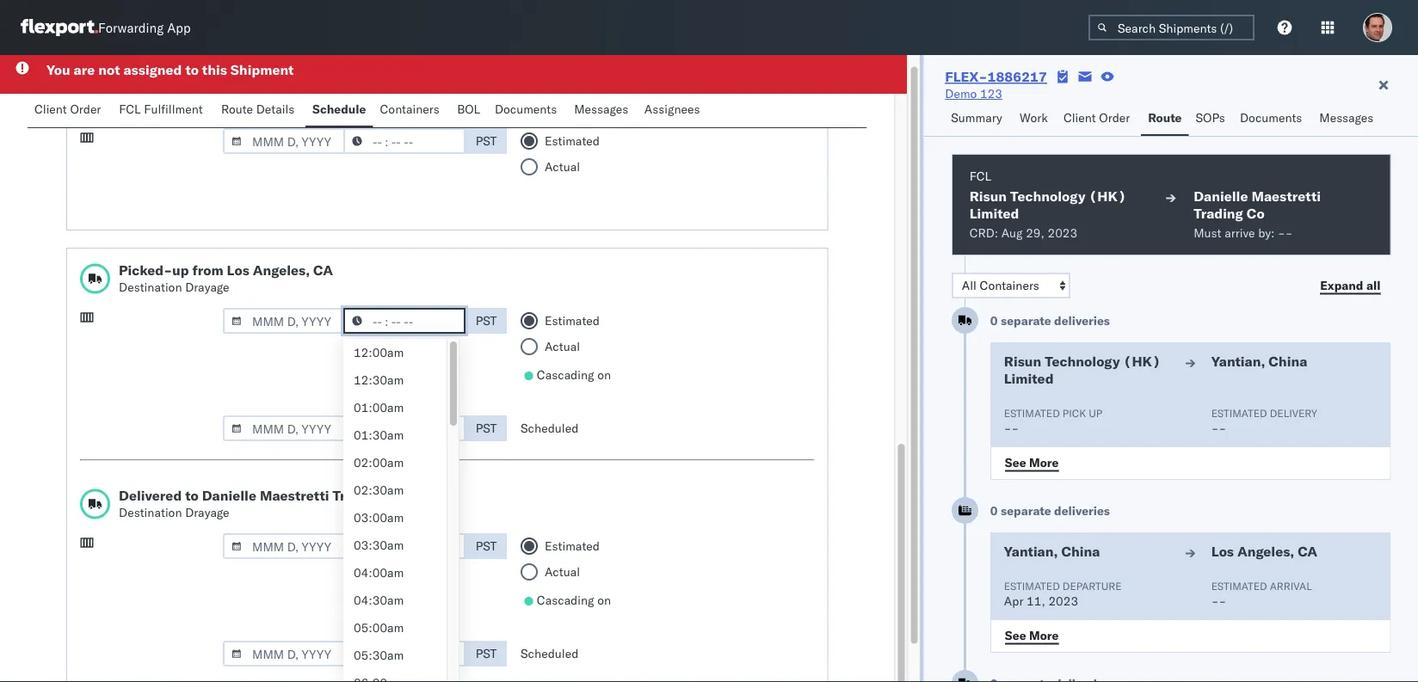 Task type: locate. For each thing, give the bounding box(es) containing it.
pick
[[1063, 407, 1086, 420]]

risun technology (hk) limited
[[969, 188, 1126, 222], [1004, 353, 1161, 387]]

see more down "11,"
[[1005, 628, 1059, 643]]

danielle maestretti trading co
[[1194, 188, 1321, 222]]

1 vertical spatial china
[[1061, 543, 1100, 560]]

client order button down you
[[28, 93, 112, 127]]

1 deliveries from the top
[[1054, 313, 1110, 328]]

work
[[1020, 110, 1048, 125]]

1 vertical spatial to
[[185, 487, 199, 504]]

1 horizontal spatial yantian,
[[1211, 353, 1265, 370]]

-- : -- -- text field for fifth mmm d, yyyy text box from the top of the page
[[343, 641, 466, 667]]

cascading on
[[537, 368, 611, 383], [537, 593, 611, 608]]

0 horizontal spatial order
[[70, 101, 101, 116]]

1 vertical spatial danielle
[[202, 487, 256, 504]]

1 -- : -- -- text field from the top
[[343, 416, 466, 442]]

2 cascading from the top
[[537, 593, 594, 608]]

order
[[70, 101, 101, 116], [1100, 110, 1131, 125]]

1 vertical spatial see more button
[[995, 623, 1069, 649]]

0 vertical spatial see
[[1005, 455, 1026, 470]]

1 vertical spatial limited
[[1004, 370, 1054, 387]]

2023 right "11,"
[[1048, 594, 1078, 609]]

0 vertical spatial 0
[[990, 313, 998, 328]]

pst for first mmm d, yyyy text box
[[476, 133, 497, 148]]

trading up the 03:00am
[[333, 487, 382, 504]]

documents button right sops
[[1233, 102, 1313, 136]]

on
[[598, 368, 611, 383], [598, 593, 611, 608]]

actual
[[545, 159, 580, 174], [545, 339, 580, 354], [545, 565, 580, 580]]

0 vertical spatial scheduled
[[521, 421, 579, 436]]

0 vertical spatial danielle
[[1194, 188, 1248, 205]]

on for picked-up from los angeles, ca
[[598, 368, 611, 383]]

sops
[[1196, 110, 1226, 125]]

details
[[256, 101, 295, 116]]

0 horizontal spatial maestretti
[[260, 487, 329, 504]]

1 separate from the top
[[1001, 313, 1051, 328]]

maestretti
[[1252, 188, 1321, 205], [260, 487, 329, 504]]

yantian,
[[1211, 353, 1265, 370], [1004, 543, 1058, 560]]

danielle up must
[[1194, 188, 1248, 205]]

3 -- : -- -- text field from the top
[[343, 641, 466, 667]]

1 vertical spatial -- : -- -- text field
[[343, 308, 466, 334]]

fcl fulfillment button
[[112, 93, 214, 127]]

1 vertical spatial more
[[1029, 628, 1059, 643]]

drayage inside delivered to danielle maestretti trading co destination drayage
[[185, 505, 229, 520]]

ca
[[274, 82, 294, 99], [313, 262, 333, 279], [1298, 543, 1318, 560]]

2 separate from the top
[[1001, 504, 1051, 519]]

0 vertical spatial ca
[[274, 82, 294, 99]]

-- : -- -- text field down 05:00am
[[343, 641, 466, 667]]

0 horizontal spatial route
[[221, 101, 253, 116]]

2 horizontal spatial los
[[1211, 543, 1234, 560]]

to left this on the top of the page
[[185, 61, 199, 78]]

actual for delivered to danielle maestretti trading co
[[545, 565, 580, 580]]

0 vertical spatial -- : -- -- text field
[[343, 128, 466, 154]]

0 vertical spatial more
[[1029, 455, 1059, 470]]

1 cascading from the top
[[537, 368, 594, 383]]

1 see more from the top
[[1005, 455, 1059, 470]]

yantian, china
[[1211, 353, 1307, 370], [1004, 543, 1100, 560]]

limited
[[969, 205, 1019, 222], [1004, 370, 1054, 387]]

1 vertical spatial deliveries
[[1054, 504, 1110, 519]]

2 cascading on from the top
[[537, 593, 611, 608]]

12:00am
[[354, 345, 404, 360]]

1 scheduled from the top
[[521, 421, 579, 436]]

1 vertical spatial cascading
[[537, 593, 594, 608]]

1 see from the top
[[1005, 455, 1026, 470]]

2 see from the top
[[1005, 628, 1026, 643]]

0 vertical spatial technology
[[1010, 188, 1085, 205]]

2 actual from the top
[[545, 339, 580, 354]]

1 vertical spatial see more
[[1005, 628, 1059, 643]]

angeles, up arrival on the right bottom of page
[[1237, 543, 1294, 560]]

documents for leftmost documents "button"
[[495, 101, 557, 116]]

drayage
[[185, 280, 229, 295], [185, 505, 229, 520]]

1 horizontal spatial trading
[[1194, 205, 1243, 222]]

0 horizontal spatial danielle
[[202, 487, 256, 504]]

cascading on for picked-up from los angeles, ca
[[537, 368, 611, 383]]

2 destination from the top
[[119, 505, 182, 520]]

more down estimated pick up --
[[1029, 455, 1059, 470]]

2 on from the top
[[598, 593, 611, 608]]

2 vertical spatial -- : -- -- text field
[[343, 641, 466, 667]]

0 vertical spatial yantian,
[[1211, 353, 1265, 370]]

fcl
[[119, 100, 141, 115], [119, 101, 141, 116], [969, 169, 991, 184]]

0 vertical spatial china
[[1269, 353, 1307, 370]]

los
[[188, 82, 210, 99], [227, 262, 249, 279], [1211, 543, 1234, 560]]

flex-
[[945, 68, 988, 85]]

1 vertical spatial angeles,
[[253, 262, 310, 279]]

actual for picked-up from los angeles, ca
[[545, 339, 580, 354]]

1 horizontal spatial client order
[[1064, 110, 1131, 125]]

documents
[[495, 101, 557, 116], [1240, 110, 1303, 125]]

0 horizontal spatial up
[[172, 262, 189, 279]]

route left sops
[[1148, 110, 1182, 125]]

0 vertical spatial deliveries
[[1054, 313, 1110, 328]]

technology up pick
[[1045, 353, 1120, 370]]

risun technology (hk) limited up pick
[[1004, 353, 1161, 387]]

0 vertical spatial maestretti
[[1252, 188, 1321, 205]]

up left from
[[172, 262, 189, 279]]

delivered to danielle maestretti trading co destination drayage
[[119, 487, 404, 520]]

1886217
[[988, 68, 1047, 85]]

2 scheduled from the top
[[521, 646, 579, 662]]

up inside estimated pick up --
[[1089, 407, 1102, 420]]

more down "11,"
[[1029, 628, 1059, 643]]

1 vertical spatial drayage
[[185, 505, 229, 520]]

risun for yantian, china
[[1004, 353, 1041, 370]]

0 for apr 11, 2023
[[990, 504, 998, 519]]

route inside 'route details' "button"
[[221, 101, 253, 116]]

client order right work button
[[1064, 110, 1131, 125]]

0 horizontal spatial messages
[[574, 101, 629, 116]]

1 vertical spatial risun technology (hk) limited
[[1004, 353, 1161, 387]]

estimated inside estimated departure apr 11, 2023
[[1004, 580, 1060, 593]]

cascading on for delivered to danielle maestretti trading co
[[537, 593, 611, 608]]

apr
[[1004, 594, 1023, 609]]

to right delivered
[[185, 487, 199, 504]]

angeles, inside picked-up from los angeles, ca destination drayage
[[253, 262, 310, 279]]

0 horizontal spatial china
[[1061, 543, 1100, 560]]

2 drayage from the top
[[185, 505, 229, 520]]

estimated inside estimated arrival --
[[1211, 580, 1267, 593]]

cascading for ca
[[537, 368, 594, 383]]

1 horizontal spatial ca
[[313, 262, 333, 279]]

1 vertical spatial 0 separate deliveries
[[990, 504, 1110, 519]]

3 pst from the top
[[476, 421, 497, 436]]

1 vertical spatial risun
[[1004, 353, 1041, 370]]

client order
[[34, 101, 101, 116], [1064, 110, 1131, 125]]

order left 'route' 'button'
[[1100, 110, 1131, 125]]

1 vertical spatial technology
[[1045, 353, 1120, 370]]

0 horizontal spatial messages button
[[567, 93, 638, 127]]

yantian, up "11,"
[[1004, 543, 1058, 560]]

2023
[[1048, 226, 1077, 241], [1048, 594, 1078, 609]]

2 -- : -- -- text field from the top
[[343, 534, 466, 560]]

2 pst from the top
[[476, 313, 497, 328]]

0 vertical spatial up
[[172, 262, 189, 279]]

risun
[[969, 188, 1007, 205], [1004, 353, 1041, 370]]

limited up crd:
[[969, 205, 1019, 222]]

danielle inside danielle maestretti trading co
[[1194, 188, 1248, 205]]

technology
[[1010, 188, 1085, 205], [1045, 353, 1120, 370]]

see more for -
[[1005, 455, 1059, 470]]

limited up estimated pick up --
[[1004, 370, 1054, 387]]

29,
[[1026, 226, 1044, 241]]

1 on from the top
[[598, 368, 611, 383]]

cascading for co
[[537, 593, 594, 608]]

see more button for -
[[995, 450, 1069, 476]]

see more down estimated pick up --
[[1005, 455, 1059, 470]]

0 for --
[[990, 313, 998, 328]]

yantian, china up estimated departure apr 11, 2023
[[1004, 543, 1100, 560]]

0 vertical spatial actual
[[545, 159, 580, 174]]

0 horizontal spatial co
[[386, 487, 404, 504]]

route left details
[[221, 101, 253, 116]]

(hk)
[[1089, 188, 1126, 205], [1123, 353, 1161, 370]]

1 vertical spatial co
[[386, 487, 404, 504]]

2 0 separate deliveries from the top
[[990, 504, 1110, 519]]

order down "are" at the top of the page
[[70, 101, 101, 116]]

see
[[1005, 455, 1026, 470], [1005, 628, 1026, 643]]

documents for rightmost documents "button"
[[1240, 110, 1303, 125]]

assigned
[[123, 61, 182, 78]]

maestretti left 02:30am
[[260, 487, 329, 504]]

see for 11,
[[1005, 628, 1026, 643]]

risun up estimated pick up --
[[1004, 353, 1041, 370]]

3 actual from the top
[[545, 565, 580, 580]]

route for route details
[[221, 101, 253, 116]]

1 vertical spatial up
[[1089, 407, 1102, 420]]

2 deliveries from the top
[[1054, 504, 1110, 519]]

ca inside picked-up from los angeles, ca destination drayage
[[313, 262, 333, 279]]

3 mmm d, yyyy text field from the top
[[223, 416, 345, 442]]

-- : -- -- text field up 12:00am
[[343, 308, 466, 334]]

destination down delivered
[[119, 505, 182, 520]]

1 vertical spatial trading
[[333, 487, 382, 504]]

client order for client order 'button' to the left
[[34, 101, 101, 116]]

must
[[1194, 226, 1221, 241]]

maestretti up by:
[[1252, 188, 1321, 205]]

sops button
[[1189, 102, 1233, 136]]

crd: aug 29, 2023
[[969, 226, 1077, 241]]

2 vertical spatial angeles,
[[1237, 543, 1294, 560]]

yantian, up estimated delivery --
[[1211, 353, 1265, 370]]

co up the 03:00am
[[386, 487, 404, 504]]

order for right client order 'button'
[[1100, 110, 1131, 125]]

documents right sops button
[[1240, 110, 1303, 125]]

1 0 separate deliveries from the top
[[990, 313, 1110, 328]]

MMM D, YYYY text field
[[223, 128, 345, 154], [223, 308, 345, 334], [223, 416, 345, 442], [223, 534, 345, 560], [223, 641, 345, 667]]

0 separate deliveries
[[990, 313, 1110, 328], [990, 504, 1110, 519]]

destination for delivered
[[119, 505, 182, 520]]

see more button down estimated pick up --
[[995, 450, 1069, 476]]

0 vertical spatial on
[[598, 368, 611, 383]]

05:00am
[[354, 621, 404, 636]]

0 vertical spatial risun technology (hk) limited
[[969, 188, 1126, 222]]

1 vertical spatial yantian,
[[1004, 543, 1058, 560]]

-- : -- -- text field
[[343, 128, 466, 154], [343, 308, 466, 334], [343, 641, 466, 667]]

5 pst from the top
[[476, 646, 497, 662]]

danielle
[[1194, 188, 1248, 205], [202, 487, 256, 504]]

2 to from the top
[[185, 487, 199, 504]]

trading up must
[[1194, 205, 1243, 222]]

-- : -- -- text field down the 01:00am
[[343, 416, 466, 442]]

(hk) for yantian, china
[[1123, 353, 1161, 370]]

0 vertical spatial see more
[[1005, 455, 1059, 470]]

-
[[1278, 226, 1285, 241], [1285, 226, 1293, 241], [1004, 421, 1011, 436], [1011, 421, 1019, 436], [1211, 421, 1219, 436], [1219, 421, 1226, 436], [1211, 594, 1219, 609], [1219, 594, 1226, 609]]

forwarding
[[98, 19, 164, 36]]

los angeles, ca
[[1211, 543, 1318, 560]]

0 vertical spatial destination
[[119, 280, 182, 295]]

danielle inside delivered to danielle maestretti trading co destination drayage
[[202, 487, 256, 504]]

0 vertical spatial los
[[188, 82, 210, 99]]

more for -
[[1029, 455, 1059, 470]]

client right work button
[[1064, 110, 1096, 125]]

angeles,
[[214, 82, 271, 99], [253, 262, 310, 279], [1237, 543, 1294, 560]]

risun up crd:
[[969, 188, 1007, 205]]

0 vertical spatial risun
[[969, 188, 1007, 205]]

client order button
[[28, 93, 112, 127], [1057, 102, 1142, 136]]

1 2023 from the top
[[1048, 226, 1077, 241]]

china up delivery
[[1269, 353, 1307, 370]]

arrived at los angeles, ca fcl
[[119, 82, 294, 115]]

list box
[[343, 339, 447, 683]]

1 vertical spatial actual
[[545, 339, 580, 354]]

0 vertical spatial yantian, china
[[1211, 353, 1307, 370]]

scheduled
[[521, 421, 579, 436], [521, 646, 579, 662]]

1 horizontal spatial danielle
[[1194, 188, 1248, 205]]

1 pst from the top
[[476, 133, 497, 148]]

0 vertical spatial separate
[[1001, 313, 1051, 328]]

see down estimated pick up --
[[1005, 455, 1026, 470]]

1 0 from the top
[[990, 313, 998, 328]]

0 vertical spatial cascading on
[[537, 368, 611, 383]]

client order down you
[[34, 101, 101, 116]]

2 -- : -- -- text field from the top
[[343, 308, 466, 334]]

0 horizontal spatial yantian, china
[[1004, 543, 1100, 560]]

messages for rightmost "messages" button
[[1320, 110, 1374, 125]]

up
[[172, 262, 189, 279], [1089, 407, 1102, 420]]

up right pick
[[1089, 407, 1102, 420]]

2 more from the top
[[1029, 628, 1059, 643]]

0
[[990, 313, 998, 328], [990, 504, 998, 519]]

1 vertical spatial yantian, china
[[1004, 543, 1100, 560]]

0 vertical spatial (hk)
[[1089, 188, 1126, 205]]

1 horizontal spatial messages button
[[1313, 102, 1383, 136]]

0 vertical spatial trading
[[1194, 205, 1243, 222]]

1 horizontal spatial co
[[1247, 205, 1265, 222]]

messages button
[[567, 93, 638, 127], [1313, 102, 1383, 136]]

1 horizontal spatial client order button
[[1057, 102, 1142, 136]]

1 see more button from the top
[[995, 450, 1069, 476]]

this
[[202, 61, 227, 78]]

0 vertical spatial limited
[[969, 205, 1019, 222]]

angeles, up route details
[[214, 82, 271, 99]]

1 destination from the top
[[119, 280, 182, 295]]

you
[[46, 61, 70, 78]]

destination down picked-
[[119, 280, 182, 295]]

containers
[[380, 101, 440, 116]]

messages
[[574, 101, 629, 116], [1320, 110, 1374, 125]]

1 more from the top
[[1029, 455, 1059, 470]]

0 horizontal spatial yantian,
[[1004, 543, 1058, 560]]

4 mmm d, yyyy text field from the top
[[223, 534, 345, 560]]

1 vertical spatial (hk)
[[1123, 353, 1161, 370]]

0 horizontal spatial ca
[[274, 82, 294, 99]]

co
[[1247, 205, 1265, 222], [386, 487, 404, 504]]

1 horizontal spatial documents
[[1240, 110, 1303, 125]]

client down you
[[34, 101, 67, 116]]

1 drayage from the top
[[185, 280, 229, 295]]

china up departure
[[1061, 543, 1100, 560]]

technology up the 29,
[[1010, 188, 1085, 205]]

0 horizontal spatial documents button
[[488, 93, 567, 127]]

separate for -
[[1001, 313, 1051, 328]]

1 horizontal spatial up
[[1089, 407, 1102, 420]]

2 vertical spatial ca
[[1298, 543, 1318, 560]]

drayage inside picked-up from los angeles, ca destination drayage
[[185, 280, 229, 295]]

destination inside picked-up from los angeles, ca destination drayage
[[119, 280, 182, 295]]

destination inside delivered to danielle maestretti trading co destination drayage
[[119, 505, 182, 520]]

0 vertical spatial see more button
[[995, 450, 1069, 476]]

1 -- : -- -- text field from the top
[[343, 128, 466, 154]]

0 vertical spatial cascading
[[537, 368, 594, 383]]

risun technology (hk) limited for yantian,
[[1004, 353, 1161, 387]]

fcl fulfillment
[[119, 101, 203, 116]]

maestretti inside danielle maestretti trading co
[[1252, 188, 1321, 205]]

1 horizontal spatial los
[[227, 262, 249, 279]]

0 vertical spatial -- : -- -- text field
[[343, 416, 466, 442]]

co up by:
[[1247, 205, 1265, 222]]

1 cascading on from the top
[[537, 368, 611, 383]]

1 vertical spatial 2023
[[1048, 594, 1078, 609]]

aug
[[1001, 226, 1023, 241]]

trading
[[1194, 205, 1243, 222], [333, 487, 382, 504]]

client order button right work
[[1057, 102, 1142, 136]]

05:30am
[[354, 648, 404, 663]]

0 vertical spatial 2023
[[1048, 226, 1077, 241]]

0 horizontal spatial client order
[[34, 101, 101, 116]]

03:30am
[[354, 538, 404, 553]]

los up estimated arrival --
[[1211, 543, 1234, 560]]

risun for danielle maestretti trading co
[[969, 188, 1007, 205]]

by:
[[1258, 226, 1275, 241]]

2 0 from the top
[[990, 504, 998, 519]]

1 horizontal spatial yantian, china
[[1211, 353, 1307, 370]]

-- : -- -- text field up 04:00am
[[343, 534, 466, 560]]

yantian, china up estimated delivery --
[[1211, 353, 1307, 370]]

angeles, inside arrived at los angeles, ca fcl
[[214, 82, 271, 99]]

1 vertical spatial -- : -- -- text field
[[343, 534, 466, 560]]

up inside picked-up from los angeles, ca destination drayage
[[172, 262, 189, 279]]

cascading
[[537, 368, 594, 383], [537, 593, 594, 608]]

1 vertical spatial cascading on
[[537, 593, 611, 608]]

documents button right bol
[[488, 93, 567, 127]]

summary
[[951, 110, 1003, 125]]

see more button down "11,"
[[995, 623, 1069, 649]]

2 see more from the top
[[1005, 628, 1059, 643]]

1 vertical spatial see
[[1005, 628, 1026, 643]]

documents right bol button
[[495, 101, 557, 116]]

see down apr
[[1005, 628, 1026, 643]]

picked-up from los angeles, ca destination drayage
[[119, 262, 333, 295]]

-- : -- -- text field down containers button
[[343, 128, 466, 154]]

01:30am
[[354, 428, 404, 443]]

los right at
[[188, 82, 210, 99]]

flex-1886217 link
[[945, 68, 1047, 85]]

1 horizontal spatial route
[[1148, 110, 1182, 125]]

danielle right delivered
[[202, 487, 256, 504]]

fcl inside button
[[119, 101, 141, 116]]

0 vertical spatial to
[[185, 61, 199, 78]]

1 vertical spatial scheduled
[[521, 646, 579, 662]]

-- : -- -- text field
[[343, 416, 466, 442], [343, 534, 466, 560]]

1 vertical spatial ca
[[313, 262, 333, 279]]

(hk) for danielle maestretti trading co
[[1089, 188, 1126, 205]]

1 horizontal spatial messages
[[1320, 110, 1374, 125]]

los right from
[[227, 262, 249, 279]]

containers button
[[373, 93, 450, 127]]

1 vertical spatial maestretti
[[260, 487, 329, 504]]

2 vertical spatial actual
[[545, 565, 580, 580]]

client
[[34, 101, 67, 116], [1064, 110, 1096, 125]]

1 horizontal spatial documents button
[[1233, 102, 1313, 136]]

route inside 'route' 'button'
[[1148, 110, 1182, 125]]

more
[[1029, 455, 1059, 470], [1029, 628, 1059, 643]]

1 horizontal spatial order
[[1100, 110, 1131, 125]]

2 see more button from the top
[[995, 623, 1069, 649]]

angeles, right from
[[253, 262, 310, 279]]

1 vertical spatial on
[[598, 593, 611, 608]]

risun technology (hk) limited up the 29,
[[969, 188, 1126, 222]]

-- : -- -- text field for first mmm d, yyyy text box
[[343, 128, 466, 154]]

2023 right the 29,
[[1048, 226, 1077, 241]]

4 pst from the top
[[476, 539, 497, 554]]

0 horizontal spatial client
[[34, 101, 67, 116]]

see more
[[1005, 455, 1059, 470], [1005, 628, 1059, 643]]

2 2023 from the top
[[1048, 594, 1078, 609]]

pst
[[476, 133, 497, 148], [476, 313, 497, 328], [476, 421, 497, 436], [476, 539, 497, 554], [476, 646, 497, 662]]



Task type: vqa. For each thing, say whether or not it's contained in the screenshot.
top the Risun Technology (HK) Limited
yes



Task type: describe. For each thing, give the bounding box(es) containing it.
from
[[192, 262, 224, 279]]

at
[[171, 82, 184, 99]]

drayage for danielle
[[185, 505, 229, 520]]

expand all
[[1320, 278, 1381, 293]]

delivered
[[119, 487, 182, 504]]

technology for yantian,
[[1045, 353, 1120, 370]]

los inside picked-up from los angeles, ca destination drayage
[[227, 262, 249, 279]]

estimated departure apr 11, 2023
[[1004, 580, 1122, 609]]

deliveries for up
[[1054, 313, 1110, 328]]

more for 2023
[[1029, 628, 1059, 643]]

estimated delivery --
[[1211, 407, 1317, 436]]

2 horizontal spatial ca
[[1298, 543, 1318, 560]]

co inside danielle maestretti trading co
[[1247, 205, 1265, 222]]

work button
[[1013, 102, 1057, 136]]

schedule button
[[306, 93, 373, 127]]

limited for yantian, china
[[1004, 370, 1054, 387]]

crd:
[[969, 226, 998, 241]]

ca inside arrived at los angeles, ca fcl
[[274, 82, 294, 99]]

forwarding app link
[[21, 19, 191, 36]]

route details
[[221, 101, 295, 116]]

bol
[[457, 101, 480, 116]]

pst for fourth mmm d, yyyy text box from the bottom of the page
[[476, 313, 497, 328]]

bol button
[[450, 93, 488, 127]]

los inside arrived at los angeles, ca fcl
[[188, 82, 210, 99]]

delivery
[[1270, 407, 1317, 420]]

destination for picked-
[[119, 280, 182, 295]]

pst for third mmm d, yyyy text box from the top of the page
[[476, 421, 497, 436]]

arrival
[[1270, 580, 1312, 593]]

separate for 11,
[[1001, 504, 1051, 519]]

technology for danielle
[[1010, 188, 1085, 205]]

forwarding app
[[98, 19, 191, 36]]

demo 123 link
[[945, 85, 1003, 102]]

01:00am
[[354, 400, 404, 415]]

expand
[[1320, 278, 1363, 293]]

estimated inside estimated delivery --
[[1211, 407, 1267, 420]]

trading inside danielle maestretti trading co
[[1194, 205, 1243, 222]]

02:00am
[[354, 455, 404, 470]]

route button
[[1142, 102, 1189, 136]]

0 horizontal spatial client order button
[[28, 93, 112, 127]]

2 mmm d, yyyy text field from the top
[[223, 308, 345, 334]]

client order for right client order 'button'
[[1064, 110, 1131, 125]]

deliveries for apr
[[1054, 504, 1110, 519]]

04:00am
[[354, 566, 404, 581]]

not
[[98, 61, 120, 78]]

estimated arrival --
[[1211, 580, 1312, 609]]

1 to from the top
[[185, 61, 199, 78]]

fcl for fcl fulfillment
[[119, 101, 141, 116]]

fulfillment
[[144, 101, 203, 116]]

drayage for from
[[185, 280, 229, 295]]

summary button
[[944, 102, 1013, 136]]

1 actual from the top
[[545, 159, 580, 174]]

you are not assigned to this shipment
[[46, 61, 294, 78]]

assignees
[[645, 101, 700, 116]]

demo 123
[[945, 86, 1003, 101]]

see more button for 11,
[[995, 623, 1069, 649]]

app
[[167, 19, 191, 36]]

arrived
[[119, 82, 168, 99]]

messages for "messages" button to the left
[[574, 101, 629, 116]]

0 separate deliveries for apr
[[990, 504, 1110, 519]]

route details button
[[214, 93, 306, 127]]

arrive
[[1225, 226, 1255, 241]]

12:30am
[[354, 373, 404, 388]]

departure
[[1063, 580, 1122, 593]]

1 mmm d, yyyy text field from the top
[[223, 128, 345, 154]]

03:00am
[[354, 510, 404, 526]]

limited for danielle maestretti trading co
[[969, 205, 1019, 222]]

are
[[74, 61, 95, 78]]

on for delivered to danielle maestretti trading co
[[598, 593, 611, 608]]

2 vertical spatial los
[[1211, 543, 1234, 560]]

order for client order 'button' to the left
[[70, 101, 101, 116]]

pst for fifth mmm d, yyyy text box from the top of the page
[[476, 646, 497, 662]]

123
[[980, 86, 1003, 101]]

02:30am
[[354, 483, 404, 498]]

04:30am
[[354, 593, 404, 608]]

trading inside delivered to danielle maestretti trading co destination drayage
[[333, 487, 382, 504]]

route for route
[[1148, 110, 1182, 125]]

list box containing 12:00am
[[343, 339, 447, 683]]

fcl for fcl
[[969, 169, 991, 184]]

all
[[1366, 278, 1381, 293]]

scheduled for picked-up from los angeles, ca
[[521, 421, 579, 436]]

estimated inside estimated pick up --
[[1004, 407, 1060, 420]]

0 separate deliveries for up
[[990, 313, 1110, 328]]

1 horizontal spatial china
[[1269, 353, 1307, 370]]

2023 inside estimated departure apr 11, 2023
[[1048, 594, 1078, 609]]

maestretti inside delivered to danielle maestretti trading co destination drayage
[[260, 487, 329, 504]]

shipment
[[231, 61, 294, 78]]

expand all button
[[1310, 273, 1391, 299]]

see more for 11,
[[1005, 628, 1059, 643]]

co inside delivered to danielle maestretti trading co destination drayage
[[386, 487, 404, 504]]

fcl inside arrived at los angeles, ca fcl
[[119, 100, 141, 115]]

flex-1886217
[[945, 68, 1047, 85]]

11,
[[1027, 594, 1045, 609]]

assignees button
[[638, 93, 710, 127]]

to inside delivered to danielle maestretti trading co destination drayage
[[185, 487, 199, 504]]

picked-
[[119, 262, 172, 279]]

see for -
[[1005, 455, 1026, 470]]

flexport. image
[[21, 19, 98, 36]]

estimated pick up --
[[1004, 407, 1102, 436]]

Search Shipments (/) text field
[[1089, 15, 1255, 40]]

schedule
[[313, 101, 366, 116]]

5 mmm d, yyyy text field from the top
[[223, 641, 345, 667]]

pst for fourth mmm d, yyyy text box from the top
[[476, 539, 497, 554]]

risun technology (hk) limited for danielle
[[969, 188, 1126, 222]]

1 horizontal spatial client
[[1064, 110, 1096, 125]]

demo
[[945, 86, 977, 101]]

scheduled for delivered to danielle maestretti trading co
[[521, 646, 579, 662]]

must arrive by: --
[[1194, 226, 1293, 241]]



